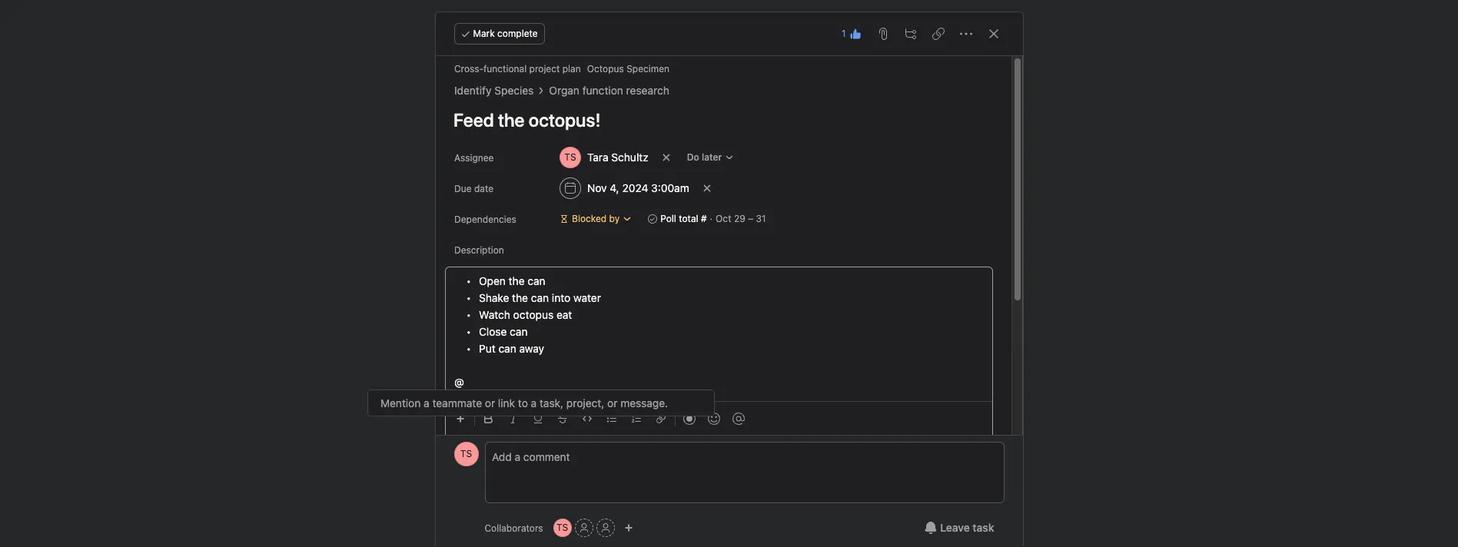Task type: describe. For each thing, give the bounding box(es) containing it.
0 vertical spatial the
[[508, 274, 524, 287]]

add or remove collaborators image
[[624, 523, 633, 533]]

later
[[701, 151, 722, 163]]

–
[[748, 213, 753, 224]]

complete
[[497, 28, 538, 39]]

link image
[[656, 414, 665, 423]]

poll
[[660, 213, 676, 224]]

identify
[[454, 84, 491, 97]]

code image
[[582, 414, 591, 423]]

record a video image
[[683, 413, 695, 425]]

project
[[529, 63, 559, 75]]

eat
[[556, 308, 572, 321]]

mark complete button
[[454, 23, 545, 45]]

1 button
[[837, 23, 866, 45]]

3:00am
[[651, 181, 689, 194]]

4,
[[609, 181, 619, 194]]

1 vertical spatial ts button
[[553, 519, 572, 537]]

strikethrough image
[[558, 414, 567, 423]]

31
[[756, 213, 766, 224]]

description
[[454, 244, 504, 256]]

watch
[[478, 308, 510, 321]]

Task Name text field
[[443, 102, 993, 138]]

blocked by
[[571, 213, 619, 224]]

specimen
[[626, 63, 669, 75]]

task
[[973, 521, 994, 534]]

do
[[686, 151, 699, 163]]

collaborators
[[485, 522, 543, 534]]

bold image
[[484, 414, 493, 423]]

at mention image
[[732, 413, 744, 425]]

tara
[[587, 151, 608, 164]]

into
[[551, 291, 570, 304]]

nov
[[587, 181, 606, 194]]

leave task
[[940, 521, 994, 534]]

more actions for this task image
[[960, 28, 972, 40]]

emoji image
[[707, 413, 720, 425]]

nov 4, 2024 3:00am
[[587, 181, 689, 194]]

octopus
[[587, 63, 624, 75]]

shake
[[478, 291, 509, 304]]

total
[[678, 213, 698, 224]]

clear due date image
[[702, 184, 711, 193]]

1 vertical spatial the
[[512, 291, 528, 304]]

date
[[474, 183, 493, 194]]

1 vertical spatial ts
[[556, 522, 568, 533]]

plan
[[562, 63, 580, 75]]

oct
[[715, 213, 731, 224]]

oct 29 – 31
[[715, 213, 766, 224]]

put
[[478, 342, 495, 355]]

underline image
[[533, 414, 542, 423]]

octopus
[[513, 308, 553, 321]]



Task type: vqa. For each thing, say whether or not it's contained in the screenshot.
function
yes



Task type: locate. For each thing, give the bounding box(es) containing it.
0 vertical spatial ts
[[460, 448, 472, 460]]

identify species
[[454, 84, 533, 97]]

main content containing identify species
[[437, 56, 993, 547]]

function
[[582, 84, 623, 97]]

nov 4, 2024 3:00am button
[[552, 174, 696, 202]]

poll total #
[[660, 213, 706, 224]]

assignee
[[454, 152, 493, 164]]

collapse task pane image
[[987, 28, 1000, 40]]

toolbar inside main content
[[449, 401, 993, 436]]

organ function research link
[[549, 82, 669, 99]]

mark
[[473, 28, 495, 39]]

do later
[[686, 151, 722, 163]]

ts button down insert an object icon at the bottom left of page
[[454, 442, 478, 467]]

numbered list image
[[631, 414, 641, 423]]

blocked
[[571, 213, 606, 224]]

0 vertical spatial ts button
[[454, 442, 478, 467]]

species
[[494, 84, 533, 97]]

the
[[508, 274, 524, 287], [512, 291, 528, 304]]

2024
[[622, 181, 648, 194]]

cross-functional project plan octopus specimen
[[454, 63, 669, 75]]

ts right "collaborators"
[[556, 522, 568, 533]]

cross-functional project plan link
[[454, 63, 580, 75]]

insert an object image
[[455, 414, 465, 423]]

#
[[701, 213, 706, 224]]

ts down insert an object icon at the bottom left of page
[[460, 448, 472, 460]]

1 horizontal spatial ts button
[[553, 519, 572, 537]]

do later button
[[680, 147, 741, 168]]

attachments: add a file to this task, feed the octopus! image
[[877, 28, 889, 40]]

octopus specimen link
[[587, 63, 669, 75]]

schultz
[[611, 151, 648, 164]]

functional
[[483, 63, 526, 75]]

due date
[[454, 183, 493, 194]]

leave
[[940, 521, 970, 534]]

main content
[[437, 56, 993, 547]]

the right open
[[508, 274, 524, 287]]

the up octopus
[[512, 291, 528, 304]]

close
[[478, 325, 506, 338]]

research
[[626, 84, 669, 97]]

away
[[519, 342, 544, 355]]

remove assignee image
[[661, 153, 670, 162]]

ts button
[[454, 442, 478, 467], [553, 519, 572, 537]]

identify species link
[[454, 82, 533, 99]]

leave task button
[[915, 514, 1004, 542]]

description document
[[437, 273, 993, 391]]

ts
[[460, 448, 472, 460], [556, 522, 568, 533]]

@
[[454, 376, 464, 389]]

open the can shake the can into water watch octopus eat close can put can away
[[478, 274, 601, 355]]

copy task link image
[[932, 28, 944, 40]]

open
[[478, 274, 505, 287]]

italics image
[[508, 414, 518, 423]]

tara schultz button
[[552, 144, 655, 171]]

tara schultz
[[587, 151, 648, 164]]

add subtask image
[[904, 28, 917, 40]]

mark complete
[[473, 28, 538, 39]]

water
[[573, 291, 601, 304]]

can
[[527, 274, 545, 287], [531, 291, 548, 304], [509, 325, 527, 338], [498, 342, 516, 355]]

cross-
[[454, 63, 483, 75]]

blocked by button
[[552, 208, 638, 230]]

ts button right "collaborators"
[[553, 519, 572, 537]]

bulleted list image
[[607, 414, 616, 423]]

by
[[609, 213, 619, 224]]

organ
[[549, 84, 579, 97]]

1 horizontal spatial ts
[[556, 522, 568, 533]]

0 horizontal spatial ts button
[[454, 442, 478, 467]]

1
[[842, 28, 846, 39]]

due
[[454, 183, 471, 194]]

29
[[734, 213, 745, 224]]

0 horizontal spatial ts
[[460, 448, 472, 460]]

toolbar
[[449, 401, 993, 436]]

feed the octopus! dialog
[[435, 12, 1023, 547]]

dependencies
[[454, 214, 516, 225]]

organ function research
[[549, 84, 669, 97]]

main content inside feed the octopus! dialog
[[437, 56, 993, 547]]



